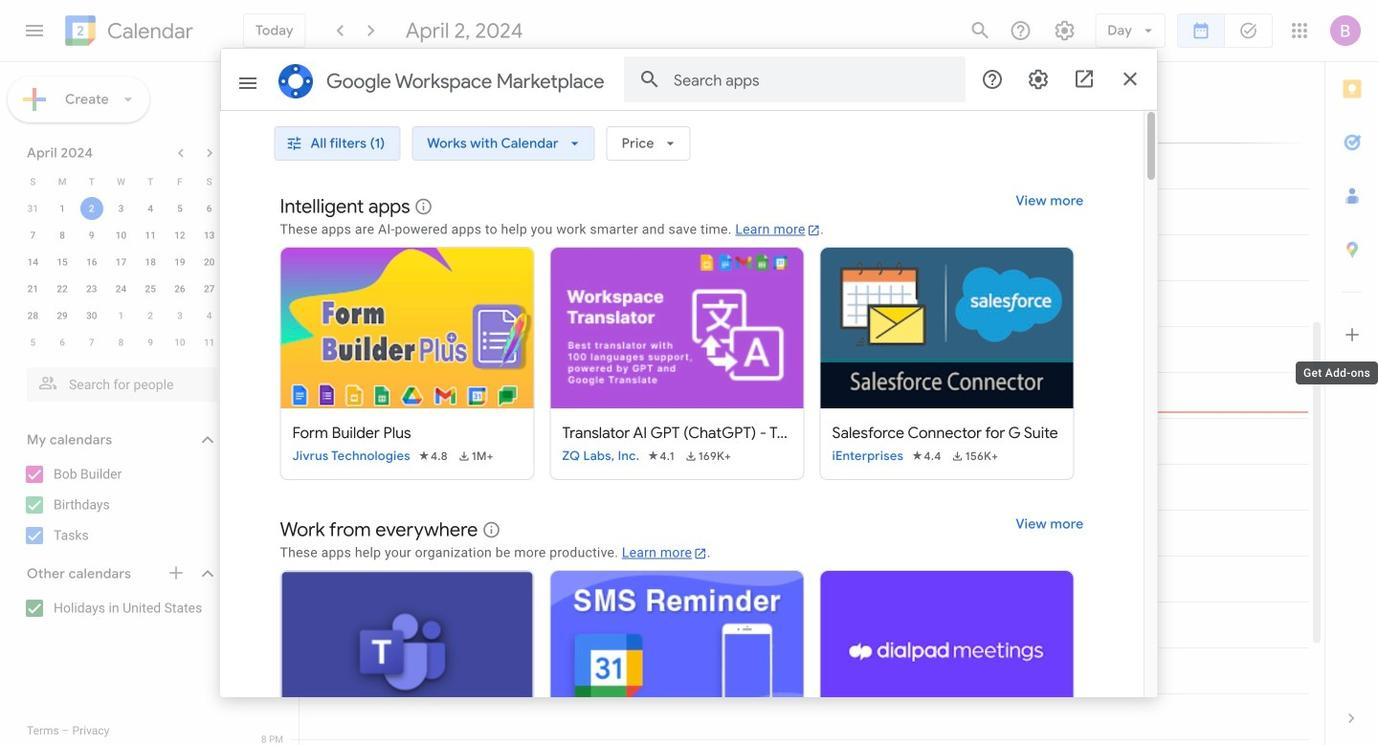 Task type: locate. For each thing, give the bounding box(es) containing it.
26 element
[[168, 278, 191, 301]]

6 element
[[198, 197, 221, 220]]

4 row from the top
[[18, 249, 224, 276]]

19 element
[[168, 251, 191, 274]]

13 element
[[198, 224, 221, 247]]

may 2 element
[[139, 304, 162, 327]]

12 element
[[168, 224, 191, 247]]

6 row from the top
[[18, 303, 224, 329]]

grid
[[245, 62, 1325, 746]]

row group
[[18, 195, 224, 356]]

row up 17 element on the top of page
[[18, 222, 224, 249]]

row up may 8 element
[[18, 303, 224, 329]]

8 element
[[51, 224, 74, 247]]

april 2024 grid
[[18, 169, 224, 356]]

1 row from the top
[[18, 169, 224, 195]]

column header
[[299, 62, 1310, 143]]

None search field
[[0, 360, 237, 402]]

row up the 3 'element'
[[18, 169, 224, 195]]

march 31 element
[[21, 197, 44, 220]]

main drawer image
[[23, 19, 46, 42]]

heading
[[103, 20, 193, 43]]

may 6 element
[[51, 331, 74, 354]]

cell
[[77, 195, 106, 222]]

may 5 element
[[21, 331, 44, 354]]

row up 10 element
[[18, 195, 224, 222]]

5 row from the top
[[18, 276, 224, 303]]

row up may 1 element
[[18, 276, 224, 303]]

may 10 element
[[168, 331, 191, 354]]

may 9 element
[[139, 331, 162, 354]]

30 element
[[80, 304, 103, 327]]

2, today element
[[80, 197, 103, 220]]

may 8 element
[[110, 331, 133, 354]]

may 7 element
[[80, 331, 103, 354]]

row down 10 element
[[18, 249, 224, 276]]

7 row from the top
[[18, 329, 224, 356]]

20 element
[[198, 251, 221, 274]]

row
[[18, 169, 224, 195], [18, 195, 224, 222], [18, 222, 224, 249], [18, 249, 224, 276], [18, 276, 224, 303], [18, 303, 224, 329], [18, 329, 224, 356]]

tab list
[[1326, 62, 1379, 692]]

row down may 1 element
[[18, 329, 224, 356]]



Task type: describe. For each thing, give the bounding box(es) containing it.
3 row from the top
[[18, 222, 224, 249]]

2 row from the top
[[18, 195, 224, 222]]

5 element
[[168, 197, 191, 220]]

28 element
[[21, 304, 44, 327]]

may 4 element
[[198, 304, 221, 327]]

heading inside calendar element
[[103, 20, 193, 43]]

29 element
[[51, 304, 74, 327]]

24 element
[[110, 278, 133, 301]]

27 element
[[198, 278, 221, 301]]

22 element
[[51, 278, 74, 301]]

21 element
[[21, 278, 44, 301]]

7 element
[[21, 224, 44, 247]]

10 element
[[110, 224, 133, 247]]

25 element
[[139, 278, 162, 301]]

my calendars list
[[4, 460, 237, 551]]

11 element
[[139, 224, 162, 247]]

16 element
[[80, 251, 103, 274]]

9 element
[[80, 224, 103, 247]]

14 element
[[21, 251, 44, 274]]

calendar element
[[61, 11, 193, 54]]

cell inside april 2024 "grid"
[[77, 195, 106, 222]]

17 element
[[110, 251, 133, 274]]

may 1 element
[[110, 304, 133, 327]]

may 11 element
[[198, 331, 221, 354]]

3 element
[[110, 197, 133, 220]]

4 element
[[139, 197, 162, 220]]

15 element
[[51, 251, 74, 274]]

18 element
[[139, 251, 162, 274]]

1 element
[[51, 197, 74, 220]]

may 3 element
[[168, 304, 191, 327]]

23 element
[[80, 278, 103, 301]]



Task type: vqa. For each thing, say whether or not it's contained in the screenshot.
20 element
yes



